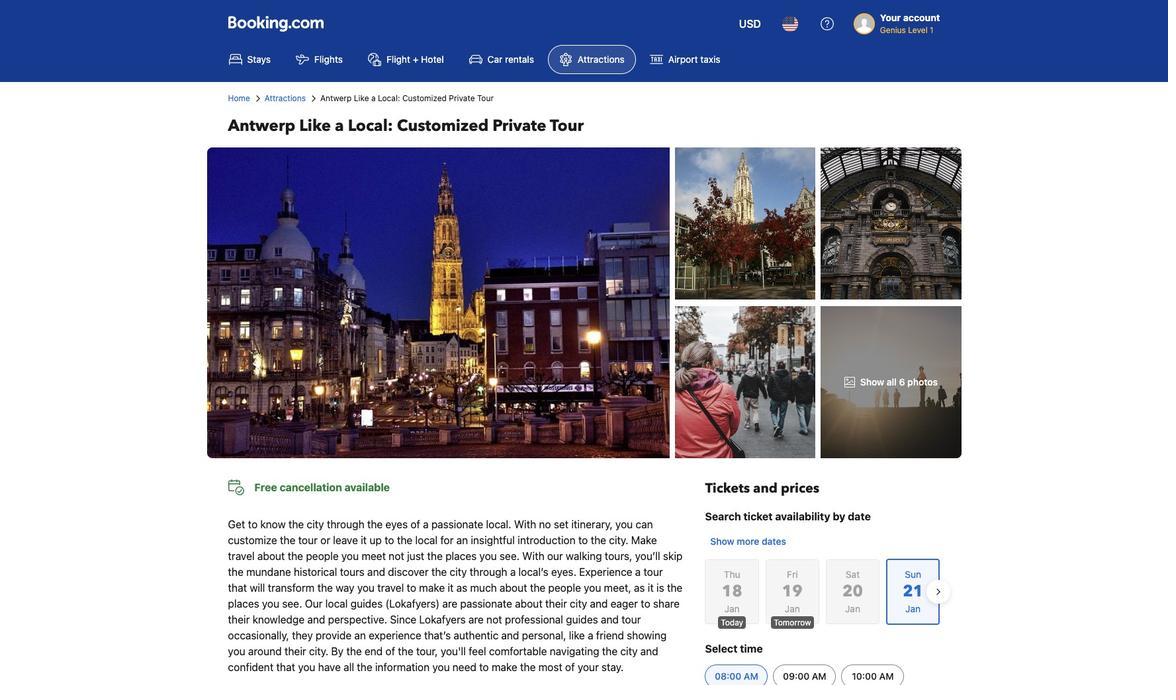 Task type: describe. For each thing, give the bounding box(es) containing it.
availability
[[776, 511, 831, 523]]

to up (lokafyers)
[[407, 583, 416, 595]]

(lokafyers)
[[386, 599, 440, 610]]

tickets
[[705, 480, 750, 498]]

city up like
[[570, 599, 587, 610]]

transform
[[268, 583, 315, 595]]

is
[[657, 583, 665, 595]]

flight + hotel
[[387, 54, 444, 65]]

0 horizontal spatial attractions
[[265, 93, 306, 103]]

leave
[[333, 535, 358, 547]]

1 vertical spatial local
[[326, 599, 348, 610]]

1 horizontal spatial guides
[[566, 614, 598, 626]]

navigating
[[550, 646, 600, 658]]

1 vertical spatial an
[[354, 630, 366, 642]]

your
[[578, 662, 599, 674]]

1 horizontal spatial it
[[448, 583, 454, 595]]

am for 09:00 am
[[812, 671, 827, 683]]

for
[[441, 535, 454, 547]]

today
[[721, 618, 744, 628]]

have
[[318, 662, 341, 674]]

2 horizontal spatial their
[[546, 599, 567, 610]]

prices
[[781, 480, 820, 498]]

1 vertical spatial city.
[[309, 646, 329, 658]]

your account genius level 1
[[881, 12, 941, 35]]

our
[[547, 551, 563, 563]]

stays link
[[218, 45, 282, 74]]

and up ticket
[[754, 480, 778, 498]]

the up historical
[[288, 551, 303, 563]]

need
[[453, 662, 477, 674]]

share
[[653, 599, 680, 610]]

and down "meet,"
[[590, 599, 608, 610]]

1 vertical spatial customized
[[397, 115, 489, 137]]

1 vertical spatial passionate
[[460, 599, 512, 610]]

0 vertical spatial an
[[457, 535, 468, 547]]

jan for 19
[[785, 604, 800, 615]]

tours,
[[605, 551, 633, 563]]

1 vertical spatial make
[[492, 662, 518, 674]]

1 vertical spatial local:
[[348, 115, 393, 137]]

eager
[[611, 599, 638, 610]]

0 vertical spatial about
[[257, 551, 285, 563]]

to left share
[[641, 599, 651, 610]]

1 vertical spatial are
[[469, 614, 484, 626]]

cancellation
[[280, 482, 342, 494]]

car rentals link
[[458, 45, 546, 74]]

genius
[[881, 25, 906, 35]]

end
[[365, 646, 383, 658]]

2 horizontal spatial it
[[648, 583, 654, 595]]

professional
[[505, 614, 563, 626]]

1 vertical spatial like
[[299, 115, 331, 137]]

you down insightful
[[480, 551, 497, 563]]

by
[[331, 646, 344, 658]]

2 vertical spatial about
[[515, 599, 543, 610]]

the down eyes
[[397, 535, 413, 547]]

fri
[[787, 569, 798, 581]]

up
[[370, 535, 382, 547]]

0 vertical spatial are
[[443, 599, 458, 610]]

meet,
[[604, 583, 631, 595]]

city up stay.
[[621, 646, 638, 658]]

make
[[632, 535, 657, 547]]

hotel
[[421, 54, 444, 65]]

0 horizontal spatial make
[[419, 583, 445, 595]]

the right is
[[667, 583, 683, 595]]

tours
[[340, 567, 365, 579]]

photos
[[908, 377, 938, 388]]

1 vertical spatial with
[[523, 551, 545, 563]]

stays
[[247, 54, 271, 65]]

0 vertical spatial places
[[446, 551, 477, 563]]

and up comfortable at the bottom left of the page
[[502, 630, 519, 642]]

the down itinerary,
[[591, 535, 606, 547]]

taxis
[[701, 54, 721, 65]]

show for show more dates
[[711, 536, 735, 548]]

booking.com image
[[228, 16, 323, 32]]

provide
[[316, 630, 352, 642]]

the down local's on the bottom left of the page
[[530, 583, 546, 595]]

region containing 18
[[695, 554, 951, 631]]

0 horizontal spatial people
[[306, 551, 339, 563]]

stay.
[[602, 662, 624, 674]]

1 vertical spatial their
[[228, 614, 250, 626]]

usd
[[739, 18, 761, 30]]

1 vertical spatial antwerp like a local: customized private tour
[[228, 115, 584, 137]]

information
[[375, 662, 430, 674]]

0 horizontal spatial that
[[228, 583, 247, 595]]

1 horizontal spatial see.
[[500, 551, 520, 563]]

to up customize
[[248, 519, 258, 531]]

you up confident
[[228, 646, 245, 658]]

level
[[909, 25, 928, 35]]

account
[[904, 12, 941, 23]]

1 vertical spatial antwerp
[[228, 115, 295, 137]]

1 horizontal spatial tour
[[622, 614, 641, 626]]

the right the "know"
[[289, 519, 304, 531]]

no
[[539, 519, 551, 531]]

you'll
[[441, 646, 466, 658]]

1 vertical spatial see.
[[282, 599, 302, 610]]

tour,
[[416, 646, 438, 658]]

select
[[705, 644, 738, 656]]

0 horizontal spatial travel
[[228, 551, 255, 563]]

tickets and prices
[[705, 480, 820, 498]]

6
[[899, 377, 905, 388]]

just
[[407, 551, 425, 563]]

+
[[413, 54, 419, 65]]

0 vertical spatial tour
[[477, 93, 494, 103]]

insightful
[[471, 535, 515, 547]]

the right discover at the bottom left of the page
[[432, 567, 447, 579]]

1 vertical spatial private
[[493, 115, 547, 137]]

since
[[390, 614, 417, 626]]

free cancellation available
[[255, 482, 390, 494]]

0 vertical spatial through
[[327, 519, 365, 531]]

mundane
[[246, 567, 291, 579]]

the right 'by'
[[346, 646, 362, 658]]

sat 20 jan
[[843, 569, 863, 615]]

usd button
[[731, 8, 769, 40]]

1 as from the left
[[457, 583, 468, 595]]

get to know the city through the eyes of a passionate local. with no set itinerary, you can customize the tour or leave it up to the local for an insightful introduction to the city. make travel about the people you meet not just the places you see. with our walking tours, you'll skip the mundane historical tours and discover the city through a local's eyes. experience a tour that will transform the way you travel to make it as much about the people you meet, as it is the places you see. our local guides (lokafyers) are passionate about their city and eager to share their knowledge and perspective. since lokafyers are not professional guides and tour occasionally, they provide an experience that's authentic and personal, like a friend showing you around their city. by the end of the tour, you'll feel comfortable navigating the city and confident that you have all the information you need to make the most of your stay.
[[228, 519, 683, 674]]

all inside get to know the city through the eyes of a passionate local. with no set itinerary, you can customize the tour or leave it up to the local for an insightful introduction to the city. make travel about the people you meet not just the places you see. with our walking tours, you'll skip the mundane historical tours and discover the city through a local's eyes. experience a tour that will transform the way you travel to make it as much about the people you meet, as it is the places you see. our local guides (lokafyers) are passionate about their city and eager to share their knowledge and perspective. since lokafyers are not professional guides and tour occasionally, they provide an experience that's authentic and personal, like a friend showing you around their city. by the end of the tour, you'll feel comfortable navigating the city and confident that you have all the information you need to make the most of your stay.
[[344, 662, 354, 674]]

rentals
[[505, 54, 534, 65]]

home
[[228, 93, 250, 103]]

0 horizontal spatial it
[[361, 535, 367, 547]]

fri 19 jan tomorrow
[[774, 569, 811, 628]]

you down experience
[[584, 583, 601, 595]]

around
[[248, 646, 282, 658]]

1 vertical spatial tour
[[550, 115, 584, 137]]

you right way
[[357, 583, 375, 595]]

0 vertical spatial tour
[[298, 535, 318, 547]]

or
[[321, 535, 330, 547]]

0 vertical spatial antwerp like a local: customized private tour
[[320, 93, 494, 103]]

08:00 am
[[715, 671, 759, 683]]

the right the "just"
[[427, 551, 443, 563]]

to down the feel
[[479, 662, 489, 674]]

1 vertical spatial of
[[386, 646, 395, 658]]

by
[[833, 511, 846, 523]]

time
[[740, 644, 763, 656]]

airport taxis
[[669, 54, 721, 65]]

the down the "know"
[[280, 535, 296, 547]]

0 vertical spatial all
[[887, 377, 897, 388]]

local's
[[519, 567, 549, 579]]

set
[[554, 519, 569, 531]]

the down historical
[[318, 583, 333, 595]]

city down the for
[[450, 567, 467, 579]]

much
[[470, 583, 497, 595]]

thu
[[724, 569, 741, 581]]

and down the showing
[[641, 646, 659, 658]]

you up tours
[[342, 551, 359, 563]]

1 horizontal spatial antwerp
[[320, 93, 352, 103]]

experience
[[369, 630, 422, 642]]

flight + hotel link
[[357, 45, 455, 74]]



Task type: locate. For each thing, give the bounding box(es) containing it.
tour
[[298, 535, 318, 547], [644, 567, 663, 579], [622, 614, 641, 626]]

am right '08:00'
[[744, 671, 759, 683]]

0 horizontal spatial show
[[711, 536, 735, 548]]

you left have
[[298, 662, 316, 674]]

2 horizontal spatial am
[[880, 671, 894, 683]]

18
[[722, 581, 743, 603]]

passionate up the for
[[432, 519, 484, 531]]

show inside button
[[711, 536, 735, 548]]

1 horizontal spatial through
[[470, 567, 508, 579]]

local down way
[[326, 599, 348, 610]]

0 vertical spatial make
[[419, 583, 445, 595]]

show for show all 6 photos
[[861, 377, 885, 388]]

am for 08:00 am
[[744, 671, 759, 683]]

airport
[[669, 54, 698, 65]]

0 vertical spatial their
[[546, 599, 567, 610]]

1 vertical spatial guides
[[566, 614, 598, 626]]

ticket
[[744, 511, 773, 523]]

1 horizontal spatial show
[[861, 377, 885, 388]]

am for 10:00 am
[[880, 671, 894, 683]]

see. down transform
[[282, 599, 302, 610]]

the left mundane
[[228, 567, 244, 579]]

0 vertical spatial with
[[514, 519, 536, 531]]

the down the friend
[[602, 646, 618, 658]]

0 vertical spatial antwerp
[[320, 93, 352, 103]]

customized
[[402, 93, 447, 103], [397, 115, 489, 137]]

show all 6 photos
[[861, 377, 938, 388]]

tour down you'll
[[644, 567, 663, 579]]

1
[[930, 25, 934, 35]]

are up authentic
[[469, 614, 484, 626]]

2 horizontal spatial of
[[565, 662, 575, 674]]

1 vertical spatial not
[[487, 614, 502, 626]]

travel
[[228, 551, 255, 563], [378, 583, 404, 595]]

jan for 18
[[725, 604, 740, 615]]

1 vertical spatial attractions link
[[265, 93, 306, 105]]

3 jan from the left
[[846, 604, 861, 615]]

lokafyers
[[419, 614, 466, 626]]

2 horizontal spatial tour
[[644, 567, 663, 579]]

you
[[616, 519, 633, 531], [342, 551, 359, 563], [480, 551, 497, 563], [357, 583, 375, 595], [584, 583, 601, 595], [262, 599, 280, 610], [228, 646, 245, 658], [298, 662, 316, 674], [433, 662, 450, 674]]

0 vertical spatial local
[[415, 535, 438, 547]]

to
[[248, 519, 258, 531], [385, 535, 394, 547], [579, 535, 588, 547], [407, 583, 416, 595], [641, 599, 651, 610], [479, 662, 489, 674]]

flight
[[387, 54, 410, 65]]

way
[[336, 583, 355, 595]]

jan inside fri 19 jan tomorrow
[[785, 604, 800, 615]]

local:
[[378, 93, 400, 103], [348, 115, 393, 137]]

city. up tours,
[[609, 535, 629, 547]]

1 jan from the left
[[725, 604, 740, 615]]

10:00 am
[[852, 671, 894, 683]]

through up the much
[[470, 567, 508, 579]]

and down our in the left of the page
[[307, 614, 325, 626]]

09:00 am
[[783, 671, 827, 683]]

you left can
[[616, 519, 633, 531]]

show
[[861, 377, 885, 388], [711, 536, 735, 548]]

discover
[[388, 567, 429, 579]]

it left up
[[361, 535, 367, 547]]

tour left or
[[298, 535, 318, 547]]

car rentals
[[488, 54, 534, 65]]

1 vertical spatial attractions
[[265, 93, 306, 103]]

occasionally,
[[228, 630, 289, 642]]

search
[[705, 511, 741, 523]]

19
[[783, 581, 803, 603]]

0 horizontal spatial not
[[389, 551, 405, 563]]

as
[[457, 583, 468, 595], [634, 583, 645, 595]]

airport taxis link
[[639, 45, 732, 74]]

that down around
[[276, 662, 295, 674]]

make up (lokafyers)
[[419, 583, 445, 595]]

travel down discover at the bottom left of the page
[[378, 583, 404, 595]]

0 vertical spatial customized
[[402, 93, 447, 103]]

0 vertical spatial local:
[[378, 93, 400, 103]]

select time
[[705, 644, 763, 656]]

tomorrow
[[774, 618, 811, 628]]

2 am from the left
[[812, 671, 827, 683]]

are up "lokafyers"
[[443, 599, 458, 610]]

antwerp like a local: customized private tour
[[320, 93, 494, 103], [228, 115, 584, 137]]

customize
[[228, 535, 277, 547]]

like
[[354, 93, 369, 103], [299, 115, 331, 137]]

0 vertical spatial travel
[[228, 551, 255, 563]]

about up mundane
[[257, 551, 285, 563]]

0 vertical spatial show
[[861, 377, 885, 388]]

0 horizontal spatial guides
[[351, 599, 383, 610]]

20
[[843, 581, 863, 603]]

search ticket availability by date
[[705, 511, 871, 523]]

eyes.
[[552, 567, 577, 579]]

people down eyes.
[[549, 583, 581, 595]]

and up the friend
[[601, 614, 619, 626]]

0 vertical spatial guides
[[351, 599, 383, 610]]

1 am from the left
[[744, 671, 759, 683]]

places down the for
[[446, 551, 477, 563]]

not up authentic
[[487, 614, 502, 626]]

0 horizontal spatial see.
[[282, 599, 302, 610]]

an down perspective.
[[354, 630, 366, 642]]

2 jan from the left
[[785, 604, 800, 615]]

0 vertical spatial people
[[306, 551, 339, 563]]

like
[[569, 630, 585, 642]]

2 vertical spatial tour
[[622, 614, 641, 626]]

guides up like
[[566, 614, 598, 626]]

0 vertical spatial see.
[[500, 551, 520, 563]]

2 horizontal spatial jan
[[846, 604, 861, 615]]

that left will
[[228, 583, 247, 595]]

0 horizontal spatial are
[[443, 599, 458, 610]]

antwerp down home link
[[228, 115, 295, 137]]

0 horizontal spatial am
[[744, 671, 759, 683]]

0 vertical spatial passionate
[[432, 519, 484, 531]]

0 horizontal spatial jan
[[725, 604, 740, 615]]

1 horizontal spatial are
[[469, 614, 484, 626]]

through up leave
[[327, 519, 365, 531]]

your
[[881, 12, 901, 23]]

dates
[[762, 536, 787, 548]]

jan down 20
[[846, 604, 861, 615]]

1 vertical spatial people
[[549, 583, 581, 595]]

will
[[250, 583, 265, 595]]

and down meet
[[367, 567, 385, 579]]

1 horizontal spatial as
[[634, 583, 645, 595]]

personal,
[[522, 630, 566, 642]]

guides up perspective.
[[351, 599, 383, 610]]

can
[[636, 519, 653, 531]]

antwerp down flights
[[320, 93, 352, 103]]

thu 18 jan today
[[721, 569, 744, 628]]

the down comfortable at the bottom left of the page
[[520, 662, 536, 674]]

09:00
[[783, 671, 810, 683]]

jan up today at the bottom right of the page
[[725, 604, 740, 615]]

perspective.
[[328, 614, 387, 626]]

0 horizontal spatial places
[[228, 599, 259, 610]]

about up professional
[[515, 599, 543, 610]]

sat
[[846, 569, 860, 581]]

with
[[514, 519, 536, 531], [523, 551, 545, 563]]

city
[[307, 519, 324, 531], [450, 567, 467, 579], [570, 599, 587, 610], [621, 646, 638, 658]]

jan up tomorrow
[[785, 604, 800, 615]]

make down comfortable at the bottom left of the page
[[492, 662, 518, 674]]

1 horizontal spatial all
[[887, 377, 897, 388]]

city.
[[609, 535, 629, 547], [309, 646, 329, 658]]

showing
[[627, 630, 667, 642]]

authentic
[[454, 630, 499, 642]]

2 as from the left
[[634, 583, 645, 595]]

am right 10:00
[[880, 671, 894, 683]]

1 vertical spatial about
[[500, 583, 528, 595]]

show more dates
[[711, 536, 787, 548]]

0 horizontal spatial all
[[344, 662, 354, 674]]

with left no
[[514, 519, 536, 531]]

all right have
[[344, 662, 354, 674]]

their up occasionally,
[[228, 614, 250, 626]]

3 am from the left
[[880, 671, 894, 683]]

1 vertical spatial through
[[470, 567, 508, 579]]

about down local's on the bottom left of the page
[[500, 583, 528, 595]]

jan inside "thu 18 jan today"
[[725, 604, 740, 615]]

comfortable
[[489, 646, 547, 658]]

1 horizontal spatial not
[[487, 614, 502, 626]]

not
[[389, 551, 405, 563], [487, 614, 502, 626]]

city. left 'by'
[[309, 646, 329, 658]]

the up up
[[367, 519, 383, 531]]

feel
[[469, 646, 486, 658]]

make
[[419, 583, 445, 595], [492, 662, 518, 674]]

of down experience
[[386, 646, 395, 658]]

introduction
[[518, 535, 576, 547]]

historical
[[294, 567, 337, 579]]

travel down customize
[[228, 551, 255, 563]]

0 horizontal spatial tour
[[298, 535, 318, 547]]

1 vertical spatial tour
[[644, 567, 663, 579]]

am right 09:00
[[812, 671, 827, 683]]

show left 6
[[861, 377, 885, 388]]

car
[[488, 54, 503, 65]]

jan
[[725, 604, 740, 615], [785, 604, 800, 615], [846, 604, 861, 615]]

of down navigating
[[565, 662, 575, 674]]

with up local's on the bottom left of the page
[[523, 551, 545, 563]]

you down the 'you'll'
[[433, 662, 450, 674]]

see. down insightful
[[500, 551, 520, 563]]

0 vertical spatial city.
[[609, 535, 629, 547]]

flights
[[314, 54, 343, 65]]

tour down eager
[[622, 614, 641, 626]]

1 vertical spatial all
[[344, 662, 354, 674]]

more
[[737, 536, 760, 548]]

not left the "just"
[[389, 551, 405, 563]]

an
[[457, 535, 468, 547], [354, 630, 366, 642]]

0 vertical spatial of
[[411, 519, 420, 531]]

get
[[228, 519, 245, 531]]

most
[[539, 662, 563, 674]]

1 vertical spatial that
[[276, 662, 295, 674]]

people
[[306, 551, 339, 563], [549, 583, 581, 595]]

0 vertical spatial like
[[354, 93, 369, 103]]

walking
[[566, 551, 602, 563]]

city up or
[[307, 519, 324, 531]]

their down they
[[285, 646, 306, 658]]

show down search
[[711, 536, 735, 548]]

local.
[[486, 519, 512, 531]]

to right up
[[385, 535, 394, 547]]

0 horizontal spatial an
[[354, 630, 366, 642]]

0 vertical spatial not
[[389, 551, 405, 563]]

1 vertical spatial places
[[228, 599, 259, 610]]

you up knowledge
[[262, 599, 280, 610]]

1 vertical spatial travel
[[378, 583, 404, 595]]

08:00
[[715, 671, 742, 683]]

you'll
[[635, 551, 661, 563]]

it left is
[[648, 583, 654, 595]]

the down end
[[357, 662, 373, 674]]

local up the "just"
[[415, 535, 438, 547]]

0 horizontal spatial of
[[386, 646, 395, 658]]

1 horizontal spatial attractions link
[[548, 45, 636, 74]]

show more dates button
[[705, 530, 792, 554]]

confident
[[228, 662, 274, 674]]

your account menu your account genius level 1 element
[[854, 6, 946, 36]]

are
[[443, 599, 458, 610], [469, 614, 484, 626]]

know
[[260, 519, 286, 531]]

to up walking
[[579, 535, 588, 547]]

0 horizontal spatial tour
[[477, 93, 494, 103]]

1 horizontal spatial local
[[415, 535, 438, 547]]

1 horizontal spatial city.
[[609, 535, 629, 547]]

0 vertical spatial private
[[449, 93, 475, 103]]

all left 6
[[887, 377, 897, 388]]

passionate
[[432, 519, 484, 531], [460, 599, 512, 610]]

home link
[[228, 93, 250, 105]]

people down or
[[306, 551, 339, 563]]

1 horizontal spatial travel
[[378, 583, 404, 595]]

meet
[[362, 551, 386, 563]]

their up professional
[[546, 599, 567, 610]]

1 horizontal spatial people
[[549, 583, 581, 595]]

passionate down the much
[[460, 599, 512, 610]]

as left the much
[[457, 583, 468, 595]]

the up the information
[[398, 646, 414, 658]]

flights link
[[285, 45, 354, 74]]

an right the for
[[457, 535, 468, 547]]

1 horizontal spatial that
[[276, 662, 295, 674]]

2 vertical spatial of
[[565, 662, 575, 674]]

jan inside sat 20 jan
[[846, 604, 861, 615]]

0 vertical spatial attractions
[[578, 54, 625, 65]]

0 horizontal spatial like
[[299, 115, 331, 137]]

they
[[292, 630, 313, 642]]

0 vertical spatial attractions link
[[548, 45, 636, 74]]

1 horizontal spatial of
[[411, 519, 420, 531]]

am
[[744, 671, 759, 683], [812, 671, 827, 683], [880, 671, 894, 683]]

1 horizontal spatial like
[[354, 93, 369, 103]]

0 horizontal spatial attractions link
[[265, 93, 306, 105]]

0 horizontal spatial through
[[327, 519, 365, 531]]

region
[[695, 554, 951, 631]]

2 vertical spatial their
[[285, 646, 306, 658]]

about
[[257, 551, 285, 563], [500, 583, 528, 595], [515, 599, 543, 610]]

of right eyes
[[411, 519, 420, 531]]

0 horizontal spatial as
[[457, 583, 468, 595]]

1 horizontal spatial an
[[457, 535, 468, 547]]

places down will
[[228, 599, 259, 610]]

it up "lokafyers"
[[448, 583, 454, 595]]



Task type: vqa. For each thing, say whether or not it's contained in the screenshot.
Northwest on the left top of page
no



